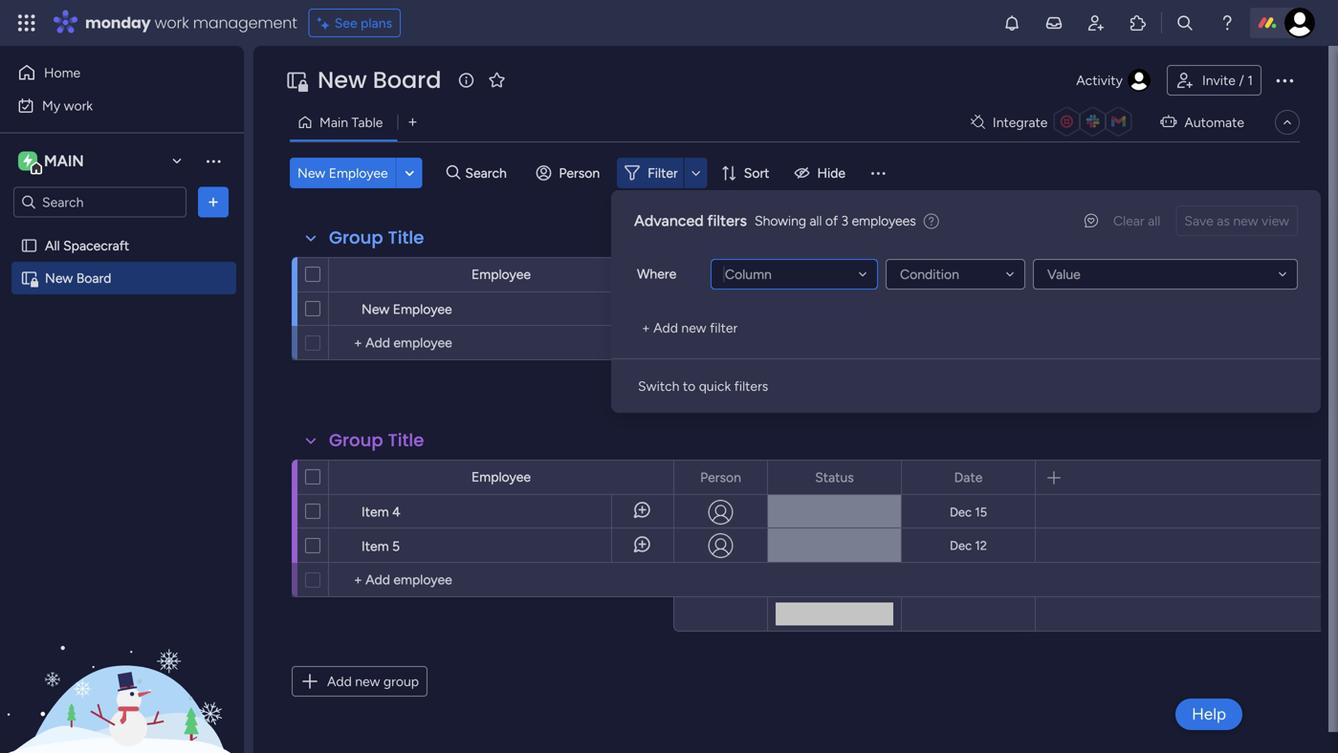 Task type: describe. For each thing, give the bounding box(es) containing it.
2 person field from the top
[[696, 467, 746, 488]]

work for monday
[[155, 12, 189, 33]]

management
[[193, 12, 297, 33]]

2 vertical spatial new
[[355, 674, 380, 690]]

spacecraft
[[63, 238, 129, 254]]

work for my
[[64, 98, 93, 114]]

group title field for status
[[324, 226, 429, 251]]

group title field for person
[[324, 429, 429, 453]]

0 horizontal spatial board
[[76, 270, 111, 287]]

status for first status field from the bottom of the page
[[815, 470, 854, 486]]

main
[[44, 152, 84, 170]]

2 status field from the top
[[811, 467, 859, 488]]

select product image
[[17, 13, 36, 33]]

dapulse integrations image
[[971, 115, 985, 130]]

invite / 1
[[1203, 72, 1253, 88]]

new employee inside button
[[298, 165, 388, 181]]

save
[[1185, 213, 1214, 229]]

group title for person
[[329, 226, 424, 250]]

where
[[637, 266, 677, 282]]

dec for dec 12
[[950, 539, 972, 554]]

add inside + add new filter button
[[654, 320, 678, 336]]

sort button
[[713, 158, 781, 188]]

Search in workspace field
[[40, 191, 160, 213]]

main table button
[[290, 107, 397, 138]]

+
[[642, 320, 650, 336]]

clear all
[[1114, 213, 1161, 229]]

quick
[[699, 378, 731, 395]]

15
[[975, 505, 987, 520]]

add inside add new group button
[[327, 674, 352, 690]]

learn more image
[[924, 213, 939, 231]]

person for 1st person field from the bottom of the page
[[700, 470, 741, 486]]

table
[[352, 114, 383, 131]]

my
[[42, 98, 60, 114]]

item for item 4
[[362, 504, 389, 520]]

invite
[[1203, 72, 1236, 88]]

activity button
[[1069, 65, 1160, 96]]

+ add new filter button
[[634, 313, 746, 343]]

hide button
[[787, 158, 857, 188]]

advanced filters showing all of 3 employees
[[634, 212, 916, 230]]

my work
[[42, 98, 93, 114]]

see plans button
[[309, 9, 401, 37]]

item 5
[[362, 539, 400, 555]]

group title for status
[[329, 429, 424, 453]]

5
[[392, 539, 400, 555]]

v2 search image
[[447, 162, 461, 184]]

search everything image
[[1176, 13, 1195, 33]]

public board image
[[20, 237, 38, 255]]

2 date field from the top
[[950, 467, 988, 488]]

/
[[1239, 72, 1244, 88]]

see
[[335, 15, 357, 31]]

2 workspace image from the left
[[23, 151, 32, 172]]

1 date field from the top
[[950, 265, 988, 286]]

help image
[[1218, 13, 1237, 33]]

person inside person popup button
[[559, 165, 600, 181]]

Search field
[[461, 160, 518, 187]]

title for person
[[388, 429, 424, 453]]

invite / 1 button
[[1167, 65, 1262, 96]]

1 person field from the top
[[696, 265, 746, 286]]

menu image
[[869, 164, 888, 183]]

switch to quick filters
[[638, 378, 769, 395]]

invite members image
[[1087, 13, 1106, 33]]

1
[[1248, 72, 1253, 88]]

item 4
[[362, 504, 401, 520]]

lottie animation image
[[0, 561, 244, 754]]

filters inside button
[[734, 378, 769, 395]]

angle down image
[[405, 166, 414, 180]]

integrate
[[993, 114, 1048, 131]]

+ Add employee text field
[[339, 569, 665, 592]]

see plans
[[335, 15, 392, 31]]

list box containing all spacecraft
[[0, 226, 244, 553]]

main table
[[320, 114, 383, 131]]

add view image
[[409, 116, 417, 129]]

new for view
[[1234, 213, 1259, 229]]

showing
[[755, 213, 807, 229]]



Task type: locate. For each thing, give the bounding box(es) containing it.
add right the +
[[654, 320, 678, 336]]

1 group title field from the top
[[324, 226, 429, 251]]

main
[[320, 114, 348, 131]]

advanced
[[634, 212, 704, 230]]

2 group from the top
[[329, 429, 383, 453]]

1 status from the top
[[815, 267, 854, 283]]

group for status
[[329, 429, 383, 453]]

work
[[155, 12, 189, 33], [64, 98, 93, 114]]

group down new employee button
[[329, 226, 383, 250]]

workspace options image
[[204, 151, 223, 171]]

2 title from the top
[[388, 429, 424, 453]]

0 vertical spatial status field
[[811, 265, 859, 286]]

add
[[654, 320, 678, 336], [327, 674, 352, 690]]

0 horizontal spatial new
[[355, 674, 380, 690]]

1 horizontal spatial new board
[[318, 64, 441, 96]]

clear all button
[[1106, 206, 1169, 236]]

option
[[0, 229, 244, 232]]

1 vertical spatial group title field
[[324, 429, 429, 453]]

employees
[[852, 213, 916, 229]]

1 vertical spatial title
[[388, 429, 424, 453]]

dec for dec 15
[[950, 505, 972, 520]]

date left value
[[955, 267, 983, 283]]

filter
[[648, 165, 678, 181]]

1 vertical spatial board
[[76, 270, 111, 287]]

show board description image
[[455, 71, 478, 90]]

1 vertical spatial status
[[815, 470, 854, 486]]

new inside button
[[682, 320, 707, 336]]

board up add view image
[[373, 64, 441, 96]]

new employee button
[[290, 158, 396, 188]]

date up dec 15
[[955, 470, 983, 486]]

dec 12
[[950, 539, 987, 554]]

all
[[810, 213, 822, 229], [1148, 213, 1161, 229]]

1 vertical spatial work
[[64, 98, 93, 114]]

of
[[826, 213, 838, 229]]

workspace image
[[18, 151, 37, 172], [23, 151, 32, 172]]

new board inside list box
[[45, 270, 111, 287]]

1 group from the top
[[329, 226, 383, 250]]

home button
[[11, 57, 206, 88]]

help button
[[1176, 699, 1243, 731]]

group
[[329, 226, 383, 250], [329, 429, 383, 453]]

Person field
[[696, 265, 746, 286], [696, 467, 746, 488]]

new right the 'as'
[[1234, 213, 1259, 229]]

0 vertical spatial options image
[[1273, 69, 1296, 92]]

1 vertical spatial person field
[[696, 467, 746, 488]]

main button
[[13, 145, 190, 177]]

1 title from the top
[[388, 226, 424, 250]]

view
[[1262, 213, 1290, 229]]

1 vertical spatial filters
[[734, 378, 769, 395]]

v2 user feedback image
[[1085, 211, 1098, 231]]

list box
[[0, 226, 244, 553]]

all inside "advanced filters showing all of 3 employees"
[[810, 213, 822, 229]]

new board down all spacecraft
[[45, 270, 111, 287]]

apps image
[[1129, 13, 1148, 33]]

status for second status field from the bottom
[[815, 267, 854, 283]]

switch to quick filters button
[[630, 371, 776, 402]]

2 horizontal spatial new
[[1234, 213, 1259, 229]]

1 vertical spatial dec
[[950, 539, 972, 554]]

value
[[1048, 266, 1081, 283]]

title for status
[[388, 226, 424, 250]]

options image
[[1273, 69, 1296, 92], [204, 193, 223, 212]]

item left 5
[[362, 539, 389, 555]]

person down "quick"
[[700, 470, 741, 486]]

employee inside button
[[329, 165, 388, 181]]

new board
[[318, 64, 441, 96], [45, 270, 111, 287]]

work inside button
[[64, 98, 93, 114]]

1 all from the left
[[810, 213, 822, 229]]

condition
[[900, 266, 960, 283]]

home
[[44, 65, 81, 81]]

person button
[[528, 158, 612, 188]]

0 vertical spatial dec
[[950, 505, 972, 520]]

group title
[[329, 226, 424, 250], [329, 429, 424, 453]]

my work button
[[11, 90, 206, 121]]

group title field down the angle down image
[[324, 226, 429, 251]]

person field up filter
[[696, 265, 746, 286]]

all right clear
[[1148, 213, 1161, 229]]

new board up table
[[318, 64, 441, 96]]

new
[[318, 64, 367, 96], [298, 165, 326, 181], [45, 270, 73, 287], [362, 301, 390, 318]]

title up 4
[[388, 429, 424, 453]]

group title down the angle down image
[[329, 226, 424, 250]]

board down spacecraft
[[76, 270, 111, 287]]

title
[[388, 226, 424, 250], [388, 429, 424, 453]]

1 vertical spatial new employee
[[362, 301, 452, 318]]

0 vertical spatial group
[[329, 226, 383, 250]]

dec
[[950, 505, 972, 520], [950, 539, 972, 554]]

0 vertical spatial group title
[[329, 226, 424, 250]]

1 vertical spatial add
[[327, 674, 352, 690]]

2 vertical spatial person
[[700, 470, 741, 486]]

0 horizontal spatial new board
[[45, 270, 111, 287]]

0 vertical spatial filters
[[708, 212, 747, 230]]

1 item from the top
[[362, 504, 389, 520]]

0 vertical spatial new
[[1234, 213, 1259, 229]]

group
[[384, 674, 419, 690]]

Date field
[[950, 265, 988, 286], [950, 467, 988, 488]]

status right options icon
[[815, 470, 854, 486]]

1 horizontal spatial options image
[[1273, 69, 1296, 92]]

column
[[725, 266, 772, 283]]

Status field
[[811, 265, 859, 286], [811, 467, 859, 488]]

work right my
[[64, 98, 93, 114]]

3
[[841, 213, 849, 229]]

person left the filter popup button
[[559, 165, 600, 181]]

filter
[[710, 320, 738, 336]]

switch
[[638, 378, 680, 395]]

0 vertical spatial new board
[[318, 64, 441, 96]]

add to favorites image
[[487, 70, 507, 89]]

status field right options icon
[[811, 467, 859, 488]]

date field left value
[[950, 265, 988, 286]]

4
[[392, 504, 401, 520]]

2 date from the top
[[955, 470, 983, 486]]

help
[[1192, 705, 1227, 725]]

1 vertical spatial new
[[682, 320, 707, 336]]

0 horizontal spatial all
[[810, 213, 822, 229]]

inbox image
[[1045, 13, 1064, 33]]

monday work management
[[85, 12, 297, 33]]

plans
[[361, 15, 392, 31]]

date field up dec 15
[[950, 467, 988, 488]]

collapse board header image
[[1280, 115, 1295, 130]]

new left group
[[355, 674, 380, 690]]

add left group
[[327, 674, 352, 690]]

person
[[559, 165, 600, 181], [700, 267, 741, 283], [700, 470, 741, 486]]

date for 1st date field
[[955, 267, 983, 283]]

dec left 15
[[950, 505, 972, 520]]

1 date from the top
[[955, 267, 983, 283]]

save as new view
[[1185, 213, 1290, 229]]

+ add new filter
[[642, 320, 738, 336]]

date for first date field from the bottom of the page
[[955, 470, 983, 486]]

1 horizontal spatial work
[[155, 12, 189, 33]]

+ Add employee text field
[[339, 332, 665, 355]]

group title field up the "item 4"
[[324, 429, 429, 453]]

person for second person field from the bottom
[[700, 267, 741, 283]]

arrow down image
[[685, 162, 708, 185]]

item
[[362, 504, 389, 520], [362, 539, 389, 555]]

0 vertical spatial date field
[[950, 265, 988, 286]]

options image right 1
[[1273, 69, 1296, 92]]

item for item 5
[[362, 539, 389, 555]]

0 horizontal spatial options image
[[204, 193, 223, 212]]

1 vertical spatial item
[[362, 539, 389, 555]]

2 all from the left
[[1148, 213, 1161, 229]]

1 vertical spatial group title
[[329, 429, 424, 453]]

autopilot image
[[1161, 109, 1177, 134]]

1 vertical spatial new board
[[45, 270, 111, 287]]

1 status field from the top
[[811, 265, 859, 286]]

activity
[[1077, 72, 1123, 88]]

0 vertical spatial group title field
[[324, 226, 429, 251]]

2 group title field from the top
[[324, 429, 429, 453]]

sort
[[744, 165, 770, 181]]

date
[[955, 267, 983, 283], [955, 470, 983, 486]]

filters right "quick"
[[734, 378, 769, 395]]

dec 15
[[950, 505, 987, 520]]

2 status from the top
[[815, 470, 854, 486]]

private board image
[[20, 269, 38, 287]]

new for filter
[[682, 320, 707, 336]]

1 vertical spatial person
[[700, 267, 741, 283]]

status
[[815, 267, 854, 283], [815, 470, 854, 486]]

1 horizontal spatial new
[[682, 320, 707, 336]]

as
[[1217, 213, 1230, 229]]

clear
[[1114, 213, 1145, 229]]

to
[[683, 378, 696, 395]]

automate
[[1185, 114, 1245, 131]]

1 vertical spatial group
[[329, 429, 383, 453]]

0 vertical spatial person
[[559, 165, 600, 181]]

person up filter
[[700, 267, 741, 283]]

1 group title from the top
[[329, 226, 424, 250]]

group for person
[[329, 226, 383, 250]]

private board image
[[285, 69, 308, 92]]

add new group button
[[292, 667, 428, 697]]

1 vertical spatial date
[[955, 470, 983, 486]]

save as new view button
[[1176, 206, 1298, 236]]

0 vertical spatial new employee
[[298, 165, 388, 181]]

1 vertical spatial options image
[[204, 193, 223, 212]]

employee
[[329, 165, 388, 181], [472, 266, 531, 283], [393, 301, 452, 318], [472, 469, 531, 486]]

all spacecraft
[[45, 238, 129, 254]]

status field down of
[[811, 265, 859, 286]]

title down the angle down image
[[388, 226, 424, 250]]

1 horizontal spatial all
[[1148, 213, 1161, 229]]

item left 4
[[362, 504, 389, 520]]

noah lott image
[[1285, 8, 1316, 38]]

status down of
[[815, 267, 854, 283]]

group up the "item 4"
[[329, 429, 383, 453]]

work right the monday
[[155, 12, 189, 33]]

options image
[[741, 462, 754, 494]]

0 horizontal spatial add
[[327, 674, 352, 690]]

dec left 12
[[950, 539, 972, 554]]

new inside button
[[298, 165, 326, 181]]

hide
[[817, 165, 846, 181]]

monday
[[85, 12, 151, 33]]

all
[[45, 238, 60, 254]]

New Board field
[[313, 64, 446, 96]]

12
[[975, 539, 987, 554]]

1 vertical spatial status field
[[811, 467, 859, 488]]

filters down sort popup button
[[708, 212, 747, 230]]

0 vertical spatial work
[[155, 12, 189, 33]]

1 horizontal spatial board
[[373, 64, 441, 96]]

filter button
[[617, 158, 708, 188]]

0 vertical spatial title
[[388, 226, 424, 250]]

notifications image
[[1003, 13, 1022, 33]]

new employee
[[298, 165, 388, 181], [362, 301, 452, 318]]

2 group title from the top
[[329, 429, 424, 453]]

workspace selection element
[[18, 150, 87, 175]]

filters
[[708, 212, 747, 230], [734, 378, 769, 395]]

2 item from the top
[[362, 539, 389, 555]]

group title up the "item 4"
[[329, 429, 424, 453]]

add new group
[[327, 674, 419, 690]]

options image down workspace options 'image' at the top left of the page
[[204, 193, 223, 212]]

0 vertical spatial add
[[654, 320, 678, 336]]

board
[[373, 64, 441, 96], [76, 270, 111, 287]]

Group Title field
[[324, 226, 429, 251], [324, 429, 429, 453]]

1 workspace image from the left
[[18, 151, 37, 172]]

0 vertical spatial status
[[815, 267, 854, 283]]

0 horizontal spatial work
[[64, 98, 93, 114]]

0 vertical spatial person field
[[696, 265, 746, 286]]

0 vertical spatial date
[[955, 267, 983, 283]]

0 vertical spatial item
[[362, 504, 389, 520]]

new
[[1234, 213, 1259, 229], [682, 320, 707, 336], [355, 674, 380, 690]]

1 vertical spatial date field
[[950, 467, 988, 488]]

new left filter
[[682, 320, 707, 336]]

0 vertical spatial board
[[373, 64, 441, 96]]

all inside button
[[1148, 213, 1161, 229]]

all left of
[[810, 213, 822, 229]]

lottie animation element
[[0, 561, 244, 754]]

person field down "quick"
[[696, 467, 746, 488]]

1 horizontal spatial add
[[654, 320, 678, 336]]



Task type: vqa. For each thing, say whether or not it's contained in the screenshot.
SIMPLIFY
no



